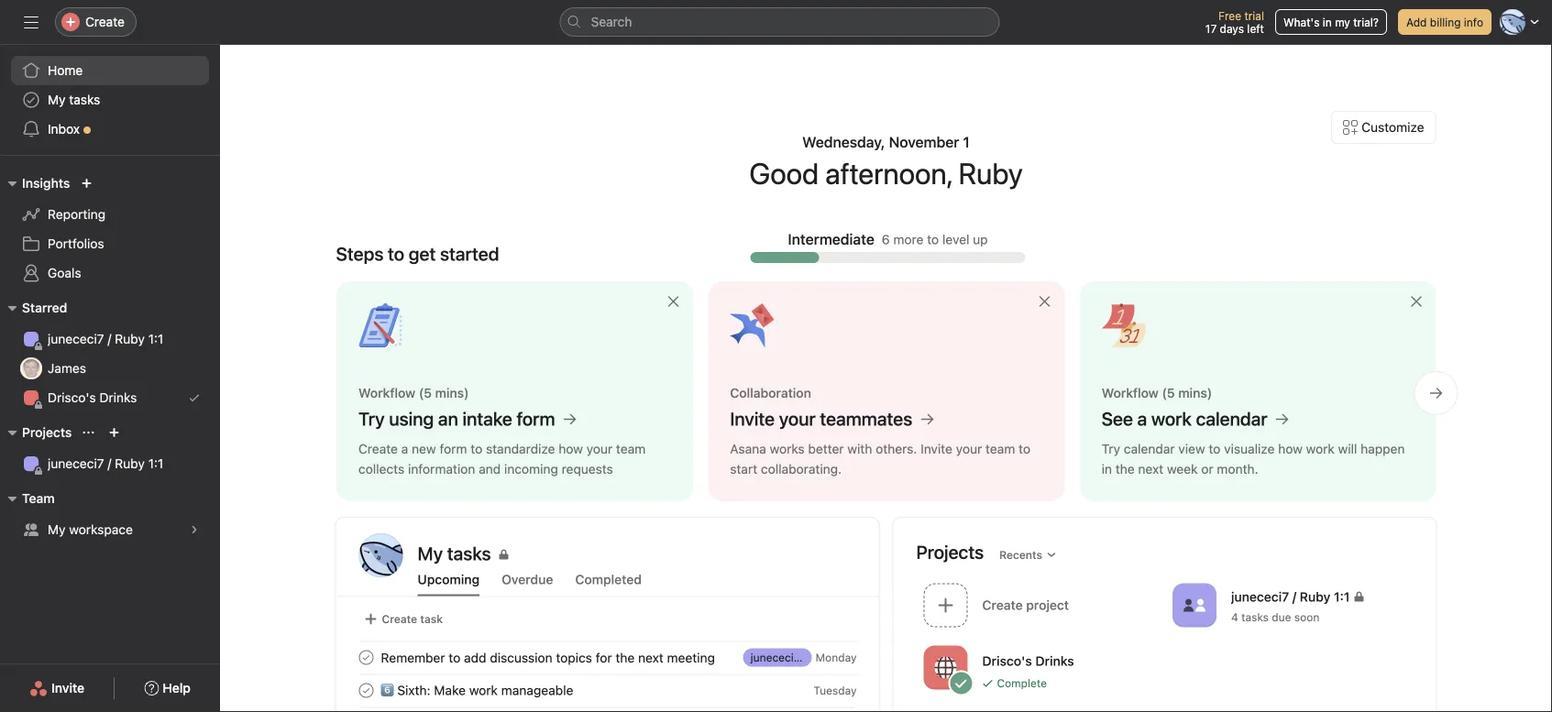 Task type: describe. For each thing, give the bounding box(es) containing it.
monday
[[816, 652, 857, 664]]

goals link
[[11, 259, 209, 288]]

days
[[1220, 22, 1245, 35]]

ruby inside projects element
[[115, 456, 145, 471]]

1:1 inside starred element
[[148, 332, 164, 347]]

better
[[808, 442, 844, 457]]

incoming
[[504, 462, 558, 477]]

level
[[943, 232, 970, 247]]

james
[[48, 361, 86, 376]]

starred
[[22, 300, 67, 315]]

add
[[464, 650, 487, 666]]

add
[[1407, 16, 1427, 28]]

(5 mins) for an
[[418, 386, 469, 401]]

1 horizontal spatial calendar
[[1196, 408, 1268, 430]]

inbox link
[[11, 115, 209, 144]]

my tasks link
[[11, 85, 209, 115]]

what's in my trial? button
[[1276, 9, 1388, 35]]

workspace
[[69, 522, 133, 537]]

create for create task
[[382, 613, 417, 626]]

recents button
[[992, 542, 1066, 568]]

collects
[[358, 462, 404, 477]]

completed
[[575, 572, 642, 587]]

create task button
[[359, 607, 448, 632]]

1 vertical spatial drisco's
[[983, 654, 1032, 669]]

junececi7 / ruby 1:1 inside projects element
[[48, 456, 164, 471]]

free trial 17 days left
[[1206, 9, 1265, 35]]

reporting
[[48, 207, 106, 222]]

ruby inside wednesday, november 1 good afternoon, ruby
[[959, 156, 1023, 191]]

work inside 'try calendar view to visualize how work will happen in the next week or month.'
[[1306, 442, 1335, 457]]

sixth:
[[397, 683, 431, 698]]

an
[[438, 408, 458, 430]]

a for see
[[1137, 408, 1147, 430]]

complete
[[997, 677, 1047, 690]]

left
[[1248, 22, 1265, 35]]

projects element
[[0, 416, 220, 482]]

up
[[973, 232, 988, 247]]

what's in my trial?
[[1284, 16, 1379, 28]]

create button
[[55, 7, 137, 37]]

invite your teammates
[[730, 408, 912, 430]]

my workspace link
[[11, 515, 209, 545]]

insights
[[22, 176, 70, 191]]

add billing info button
[[1399, 9, 1492, 35]]

starred button
[[0, 297, 67, 319]]

ja
[[25, 362, 37, 375]]

/ up the soon
[[1293, 590, 1297, 605]]

junececi7 / ruby 1:1 up tuesday button
[[751, 652, 853, 664]]

drinks inside "link"
[[99, 390, 137, 405]]

overdue
[[502, 572, 553, 587]]

see
[[1102, 408, 1133, 430]]

goals
[[48, 266, 81, 281]]

/ inside projects element
[[108, 456, 111, 471]]

starred element
[[0, 292, 220, 416]]

standardize
[[486, 442, 555, 457]]

try using an intake form
[[358, 408, 555, 430]]

to inside intermediate 5 more to level up
[[927, 232, 939, 247]]

get started
[[409, 243, 499, 265]]

create project
[[983, 598, 1069, 613]]

in inside 'try calendar view to visualize how work will happen in the next week or month.'
[[1102, 462, 1112, 477]]

create for create a new form to standardize how your team collects information and incoming requests
[[358, 442, 398, 457]]

create task
[[382, 613, 443, 626]]

invite button
[[17, 672, 96, 705]]

a for create
[[401, 442, 408, 457]]

dismiss image
[[1037, 294, 1052, 309]]

team button
[[0, 488, 55, 510]]

intermediate 5 more to level up
[[788, 231, 988, 248]]

portfolios
[[48, 236, 104, 251]]

workflow (5 mins) for using
[[358, 386, 469, 401]]

works
[[770, 442, 805, 457]]

tuesday button
[[814, 685, 857, 697]]

invite for invite your teammates
[[730, 408, 775, 430]]

form inside create a new form to standardize how your team collects information and incoming requests
[[439, 442, 467, 457]]

projects button
[[0, 422, 72, 444]]

5
[[882, 232, 890, 247]]

try for try calendar view to visualize how work will happen in the next week or month.
[[1102, 442, 1120, 457]]

1 vertical spatial next
[[638, 650, 664, 666]]

4 tasks due soon
[[1232, 611, 1320, 624]]

junececi7 up 4 tasks due soon
[[1232, 590, 1290, 605]]

try for try using an intake form
[[358, 408, 384, 430]]

trial
[[1245, 9, 1265, 22]]

calendar inside 'try calendar view to visualize how work will happen in the next week or month.'
[[1124, 442, 1175, 457]]

dismiss image for try using an intake form
[[666, 294, 680, 309]]

in inside button
[[1323, 16, 1332, 28]]

new
[[411, 442, 436, 457]]

my tasks
[[48, 92, 100, 107]]

recents
[[1000, 549, 1043, 562]]

show options, current sort, top image
[[83, 427, 94, 438]]

for
[[596, 650, 612, 666]]

ruby up the soon
[[1300, 590, 1331, 605]]

(5 mins) for work
[[1162, 386, 1212, 401]]

4
[[1232, 611, 1239, 624]]

create a new form to standardize how your team collects information and incoming requests
[[358, 442, 645, 477]]

discussion
[[490, 650, 553, 666]]

1 vertical spatial drisco's drinks
[[983, 654, 1075, 669]]

workflow for see
[[1102, 386, 1159, 401]]

intake
[[462, 408, 512, 430]]

junececi7 / ruby 1:1 link inside projects element
[[11, 449, 209, 479]]

people image
[[1184, 595, 1206, 617]]

billing
[[1431, 16, 1461, 28]]

customize button
[[1332, 111, 1437, 144]]

info
[[1465, 16, 1484, 28]]

0 vertical spatial work
[[1151, 408, 1192, 430]]

team inside create a new form to standardize how your team collects information and incoming requests
[[616, 442, 645, 457]]

ra button
[[359, 534, 403, 578]]

1 horizontal spatial your
[[779, 408, 816, 430]]

junececi7 / ruby 1:1 up due
[[1232, 590, 1350, 605]]

and
[[478, 462, 500, 477]]

hide sidebar image
[[24, 15, 39, 29]]

inbox
[[48, 122, 80, 137]]

junececi7 inside projects element
[[48, 456, 104, 471]]

wednesday,
[[803, 133, 886, 151]]

globe image
[[935, 657, 957, 679]]

/ inside starred element
[[108, 332, 111, 347]]

my for my workspace
[[48, 522, 66, 537]]

steps
[[336, 243, 384, 265]]

next inside 'try calendar view to visualize how work will happen in the next week or month.'
[[1138, 462, 1164, 477]]

completed button
[[575, 572, 642, 597]]

what's
[[1284, 16, 1320, 28]]



Task type: locate. For each thing, give the bounding box(es) containing it.
in left my
[[1323, 16, 1332, 28]]

customize
[[1362, 120, 1425, 135]]

upcoming
[[418, 572, 480, 587]]

manageable
[[501, 683, 574, 698]]

1 vertical spatial the
[[616, 650, 635, 666]]

0 vertical spatial create
[[85, 14, 125, 29]]

your inside create a new form to standardize how your team collects information and incoming requests
[[586, 442, 612, 457]]

1 horizontal spatial team
[[985, 442, 1015, 457]]

due
[[1272, 611, 1292, 624]]

calendar
[[1196, 408, 1268, 430], [1124, 442, 1175, 457]]

2 vertical spatial junececi7 / ruby 1:1 link
[[743, 649, 853, 667]]

1 horizontal spatial workflow
[[1102, 386, 1159, 401]]

help
[[163, 681, 191, 696]]

see a work calendar
[[1102, 408, 1268, 430]]

try inside 'try calendar view to visualize how work will happen in the next week or month.'
[[1102, 442, 1120, 457]]

home link
[[11, 56, 209, 85]]

1:1
[[148, 332, 164, 347], [148, 456, 164, 471], [1334, 590, 1350, 605], [839, 652, 853, 664]]

work up view
[[1151, 408, 1192, 430]]

make
[[434, 683, 466, 698]]

dismiss image for see a work calendar
[[1409, 294, 1424, 309]]

junececi7 / ruby 1:1 link up tuesday button
[[743, 649, 853, 667]]

1 horizontal spatial projects
[[917, 542, 984, 563]]

ra
[[372, 547, 391, 565]]

the inside 'try calendar view to visualize how work will happen in the next week or month.'
[[1115, 462, 1135, 477]]

try down see
[[1102, 442, 1120, 457]]

soon
[[1295, 611, 1320, 624]]

0 horizontal spatial drisco's drinks
[[48, 390, 137, 405]]

junececi7 up james
[[48, 332, 104, 347]]

0 horizontal spatial calendar
[[1124, 442, 1175, 457]]

0 vertical spatial a
[[1137, 408, 1147, 430]]

start
[[730, 462, 757, 477]]

next left "meeting"
[[638, 650, 664, 666]]

ruby up tuesday button
[[810, 652, 836, 664]]

drisco's drinks inside "link"
[[48, 390, 137, 405]]

2 completed image from the top
[[355, 680, 377, 702]]

the down see
[[1115, 462, 1135, 477]]

1 horizontal spatial workflow (5 mins)
[[1102, 386, 1212, 401]]

overdue button
[[502, 572, 553, 597]]

0 horizontal spatial invite
[[51, 681, 85, 696]]

0 horizontal spatial workflow
[[358, 386, 415, 401]]

1 horizontal spatial dismiss image
[[1409, 294, 1424, 309]]

requests
[[561, 462, 613, 477]]

drinks up new project or portfolio image
[[99, 390, 137, 405]]

collaboration
[[730, 386, 811, 401]]

how right visualize
[[1278, 442, 1303, 457]]

1 vertical spatial my
[[48, 522, 66, 537]]

1 workflow (5 mins) from the left
[[358, 386, 469, 401]]

0 vertical spatial the
[[1115, 462, 1135, 477]]

1 horizontal spatial work
[[1151, 408, 1192, 430]]

0 vertical spatial invite
[[730, 408, 775, 430]]

a inside create a new form to standardize how your team collects information and incoming requests
[[401, 442, 408, 457]]

how up requests
[[558, 442, 583, 457]]

your right others.
[[956, 442, 982, 457]]

trial?
[[1354, 16, 1379, 28]]

drisco's down james
[[48, 390, 96, 405]]

afternoon,
[[826, 156, 952, 191]]

create project link
[[917, 578, 1166, 636]]

1 horizontal spatial next
[[1138, 462, 1164, 477]]

0 horizontal spatial (5 mins)
[[418, 386, 469, 401]]

0 horizontal spatial in
[[1102, 462, 1112, 477]]

1 horizontal spatial drinks
[[1036, 654, 1075, 669]]

wednesday, november 1 good afternoon, ruby
[[750, 133, 1023, 191]]

2 dismiss image from the left
[[1409, 294, 1424, 309]]

workflow (5 mins) up using
[[358, 386, 469, 401]]

try left using
[[358, 408, 384, 430]]

insights button
[[0, 172, 70, 194]]

asana
[[730, 442, 766, 457]]

1 horizontal spatial tasks
[[1242, 611, 1269, 624]]

/ up drisco's drinks "link"
[[108, 332, 111, 347]]

1 horizontal spatial invite
[[730, 408, 775, 430]]

17
[[1206, 22, 1217, 35]]

form
[[516, 408, 555, 430], [439, 442, 467, 457]]

1 horizontal spatial a
[[1137, 408, 1147, 430]]

tasks right 4
[[1242, 611, 1269, 624]]

drinks up complete
[[1036, 654, 1075, 669]]

to inside create a new form to standardize how your team collects information and incoming requests
[[470, 442, 482, 457]]

drisco's drinks up show options, current sort, top "image"
[[48, 390, 137, 405]]

(5 mins)
[[418, 386, 469, 401], [1162, 386, 1212, 401]]

1 (5 mins) from the left
[[418, 386, 469, 401]]

1 vertical spatial projects
[[917, 542, 984, 563]]

global element
[[0, 45, 220, 155]]

1 vertical spatial try
[[1102, 442, 1120, 457]]

search
[[591, 14, 632, 29]]

create up home link
[[85, 14, 125, 29]]

1 completed image from the top
[[355, 647, 377, 669]]

visualize
[[1224, 442, 1275, 457]]

Completed checkbox
[[355, 647, 377, 669]]

your up works
[[779, 408, 816, 430]]

0 horizontal spatial drinks
[[99, 390, 137, 405]]

create up collects on the left bottom of the page
[[358, 442, 398, 457]]

1 vertical spatial in
[[1102, 462, 1112, 477]]

0 horizontal spatial dismiss image
[[666, 294, 680, 309]]

1 horizontal spatial how
[[1278, 442, 1303, 457]]

invite for invite
[[51, 681, 85, 696]]

0 horizontal spatial projects
[[22, 425, 72, 440]]

calendar up visualize
[[1196, 408, 1268, 430]]

week
[[1167, 462, 1198, 477]]

1 horizontal spatial drisco's
[[983, 654, 1032, 669]]

0 vertical spatial drinks
[[99, 390, 137, 405]]

workflow (5 mins) up see a work calendar
[[1102, 386, 1212, 401]]

task
[[420, 613, 443, 626]]

create left "task"
[[382, 613, 417, 626]]

ruby down new project or portfolio image
[[115, 456, 145, 471]]

1 horizontal spatial drisco's drinks
[[983, 654, 1075, 669]]

2 vertical spatial invite
[[51, 681, 85, 696]]

2 (5 mins) from the left
[[1162, 386, 1212, 401]]

create inside dropdown button
[[85, 14, 125, 29]]

form up standardize
[[516, 408, 555, 430]]

my
[[1336, 16, 1351, 28]]

tuesday
[[814, 685, 857, 697]]

steps to get started
[[336, 243, 499, 265]]

my inside 'my workspace' 'link'
[[48, 522, 66, 537]]

my inside my tasks link
[[48, 92, 66, 107]]

create inside button
[[382, 613, 417, 626]]

ruby inside starred element
[[115, 332, 145, 347]]

0 vertical spatial projects
[[22, 425, 72, 440]]

teammates
[[820, 408, 912, 430]]

projects left recents
[[917, 542, 984, 563]]

free
[[1219, 9, 1242, 22]]

1 horizontal spatial the
[[1115, 462, 1135, 477]]

0 vertical spatial next
[[1138, 462, 1164, 477]]

tasks for my
[[69, 92, 100, 107]]

junececi7 / ruby 1:1 link inside starred element
[[11, 325, 209, 354]]

my workspace
[[48, 522, 133, 537]]

insights element
[[0, 167, 220, 292]]

1 horizontal spatial try
[[1102, 442, 1120, 457]]

1 vertical spatial form
[[439, 442, 467, 457]]

0 horizontal spatial next
[[638, 650, 664, 666]]

meeting
[[667, 650, 715, 666]]

workflow for try
[[358, 386, 415, 401]]

dismiss image
[[666, 294, 680, 309], [1409, 294, 1424, 309]]

drisco's up complete
[[983, 654, 1032, 669]]

0 horizontal spatial how
[[558, 442, 583, 457]]

(5 mins) up an
[[418, 386, 469, 401]]

junececi7 / ruby 1:1 link
[[11, 325, 209, 354], [11, 449, 209, 479], [743, 649, 853, 667]]

0 horizontal spatial tasks
[[69, 92, 100, 107]]

topics
[[556, 650, 592, 666]]

see details, my workspace image
[[189, 525, 200, 536]]

the right 'for'
[[616, 650, 635, 666]]

with
[[847, 442, 872, 457]]

junececi7 inside starred element
[[48, 332, 104, 347]]

2 how from the left
[[1278, 442, 1303, 457]]

next
[[1138, 462, 1164, 477], [638, 650, 664, 666]]

(5 mins) up see a work calendar
[[1162, 386, 1212, 401]]

intermediate
[[788, 231, 875, 248]]

2 vertical spatial work
[[469, 683, 498, 698]]

my for my tasks
[[48, 92, 66, 107]]

ruby down 1
[[959, 156, 1023, 191]]

2 horizontal spatial invite
[[921, 442, 952, 457]]

team inside asana works better with others. invite your team to start collaborating.
[[985, 442, 1015, 457]]

tasks inside my tasks link
[[69, 92, 100, 107]]

0 horizontal spatial work
[[469, 683, 498, 698]]

1 horizontal spatial form
[[516, 408, 555, 430]]

ruby up drisco's drinks "link"
[[115, 332, 145, 347]]

junececi7 / ruby 1:1 inside starred element
[[48, 332, 164, 347]]

1 horizontal spatial in
[[1323, 16, 1332, 28]]

next left week
[[1138, 462, 1164, 477]]

tasks down home
[[69, 92, 100, 107]]

2 vertical spatial create
[[382, 613, 417, 626]]

projects inside dropdown button
[[22, 425, 72, 440]]

0 vertical spatial tasks
[[69, 92, 100, 107]]

your inside asana works better with others. invite your team to start collaborating.
[[956, 442, 982, 457]]

junececi7 / ruby 1:1 down new project or portfolio image
[[48, 456, 164, 471]]

remember
[[381, 650, 445, 666]]

invite inside asana works better with others. invite your team to start collaborating.
[[921, 442, 952, 457]]

using
[[389, 408, 434, 430]]

workflow (5 mins) for a
[[1102, 386, 1212, 401]]

to inside 'try calendar view to visualize how work will happen in the next week or month.'
[[1209, 442, 1221, 457]]

0 vertical spatial drisco's
[[48, 390, 96, 405]]

0 vertical spatial calendar
[[1196, 408, 1268, 430]]

workflow (5 mins)
[[358, 386, 469, 401], [1102, 386, 1212, 401]]

0 vertical spatial junececi7 / ruby 1:1 link
[[11, 325, 209, 354]]

2 workflow from the left
[[1102, 386, 1159, 401]]

2 workflow (5 mins) from the left
[[1102, 386, 1212, 401]]

projects left show options, current sort, top "image"
[[22, 425, 72, 440]]

junececi7 / ruby 1:1 up james
[[48, 332, 164, 347]]

0 vertical spatial in
[[1323, 16, 1332, 28]]

remember to add discussion topics for the next meeting
[[381, 650, 715, 666]]

0 horizontal spatial form
[[439, 442, 467, 457]]

Completed checkbox
[[355, 680, 377, 702]]

drisco's drinks up complete
[[983, 654, 1075, 669]]

reporting link
[[11, 200, 209, 229]]

new project or portfolio image
[[109, 427, 120, 438]]

how inside 'try calendar view to visualize how work will happen in the next week or month.'
[[1278, 442, 1303, 457]]

workflow up see
[[1102, 386, 1159, 401]]

/ down new project or portfolio image
[[108, 456, 111, 471]]

1 vertical spatial a
[[401, 442, 408, 457]]

0 horizontal spatial workflow (5 mins)
[[358, 386, 469, 401]]

0 horizontal spatial the
[[616, 650, 635, 666]]

my tasks
[[418, 543, 491, 565]]

2 my from the top
[[48, 522, 66, 537]]

collaborating.
[[761, 462, 842, 477]]

0 vertical spatial drisco's drinks
[[48, 390, 137, 405]]

1 vertical spatial tasks
[[1242, 611, 1269, 624]]

my up the inbox
[[48, 92, 66, 107]]

1 dismiss image from the left
[[666, 294, 680, 309]]

6️⃣
[[381, 683, 394, 698]]

junececi7 / ruby 1:1 link up james
[[11, 325, 209, 354]]

home
[[48, 63, 83, 78]]

drisco's
[[48, 390, 96, 405], [983, 654, 1032, 669]]

1 vertical spatial calendar
[[1124, 442, 1175, 457]]

/ left 'monday'
[[803, 652, 807, 664]]

form up information
[[439, 442, 467, 457]]

ruby
[[959, 156, 1023, 191], [115, 332, 145, 347], [115, 456, 145, 471], [1300, 590, 1331, 605], [810, 652, 836, 664]]

a left new
[[401, 442, 408, 457]]

good
[[750, 156, 819, 191]]

team
[[22, 491, 55, 506]]

information
[[408, 462, 475, 477]]

1 vertical spatial drinks
[[1036, 654, 1075, 669]]

0 horizontal spatial your
[[586, 442, 612, 457]]

create inside create a new form to standardize how your team collects information and incoming requests
[[358, 442, 398, 457]]

invite inside button
[[51, 681, 85, 696]]

scroll card carousel right image
[[1429, 386, 1444, 401]]

1 vertical spatial invite
[[921, 442, 952, 457]]

0 horizontal spatial drisco's
[[48, 390, 96, 405]]

1 horizontal spatial (5 mins)
[[1162, 386, 1212, 401]]

calendar up week
[[1124, 442, 1175, 457]]

my down team
[[48, 522, 66, 537]]

1 my from the top
[[48, 92, 66, 107]]

1 how from the left
[[558, 442, 583, 457]]

workflow up using
[[358, 386, 415, 401]]

junececi7
[[48, 332, 104, 347], [48, 456, 104, 471], [1232, 590, 1290, 605], [751, 652, 800, 664]]

or
[[1201, 462, 1213, 477]]

0 vertical spatial my
[[48, 92, 66, 107]]

0 horizontal spatial team
[[616, 442, 645, 457]]

0 horizontal spatial try
[[358, 408, 384, 430]]

1:1 inside projects element
[[148, 456, 164, 471]]

in
[[1323, 16, 1332, 28], [1102, 462, 1112, 477]]

month.
[[1217, 462, 1258, 477]]

2 horizontal spatial your
[[956, 442, 982, 457]]

tasks for 4
[[1242, 611, 1269, 624]]

create for create
[[85, 14, 125, 29]]

drisco's inside "link"
[[48, 390, 96, 405]]

search list box
[[560, 7, 1000, 37]]

completed image left 6️⃣
[[355, 680, 377, 702]]

new image
[[81, 178, 92, 189]]

junececi7 down show options, current sort, top "image"
[[48, 456, 104, 471]]

0 horizontal spatial a
[[401, 442, 408, 457]]

junececi7 left 'monday'
[[751, 652, 800, 664]]

0 vertical spatial form
[[516, 408, 555, 430]]

1 team from the left
[[616, 442, 645, 457]]

2 horizontal spatial work
[[1306, 442, 1335, 457]]

completed image for 6️⃣
[[355, 680, 377, 702]]

completed image for remember
[[355, 647, 377, 669]]

junececi7 / ruby 1:1
[[48, 332, 164, 347], [48, 456, 164, 471], [1232, 590, 1350, 605], [751, 652, 853, 664]]

work down add
[[469, 683, 498, 698]]

happen
[[1361, 442, 1405, 457]]

teams element
[[0, 482, 220, 548]]

how inside create a new form to standardize how your team collects information and incoming requests
[[558, 442, 583, 457]]

1 workflow from the left
[[358, 386, 415, 401]]

1 vertical spatial completed image
[[355, 680, 377, 702]]

work left will
[[1306, 442, 1335, 457]]

1 vertical spatial junececi7 / ruby 1:1 link
[[11, 449, 209, 479]]

2 team from the left
[[985, 442, 1015, 457]]

a right see
[[1137, 408, 1147, 430]]

completed image
[[355, 647, 377, 669], [355, 680, 377, 702]]

0 vertical spatial completed image
[[355, 647, 377, 669]]

in down see
[[1102, 462, 1112, 477]]

1 vertical spatial work
[[1306, 442, 1335, 457]]

completed image up completed checkbox
[[355, 647, 377, 669]]

1 vertical spatial create
[[358, 442, 398, 457]]

more
[[894, 232, 924, 247]]

0 vertical spatial try
[[358, 408, 384, 430]]

to inside asana works better with others. invite your team to start collaborating.
[[1019, 442, 1030, 457]]

your up requests
[[586, 442, 612, 457]]

junececi7 / ruby 1:1 link down new project or portfolio image
[[11, 449, 209, 479]]



Task type: vqa. For each thing, say whether or not it's contained in the screenshot.
TASK NAME text box
no



